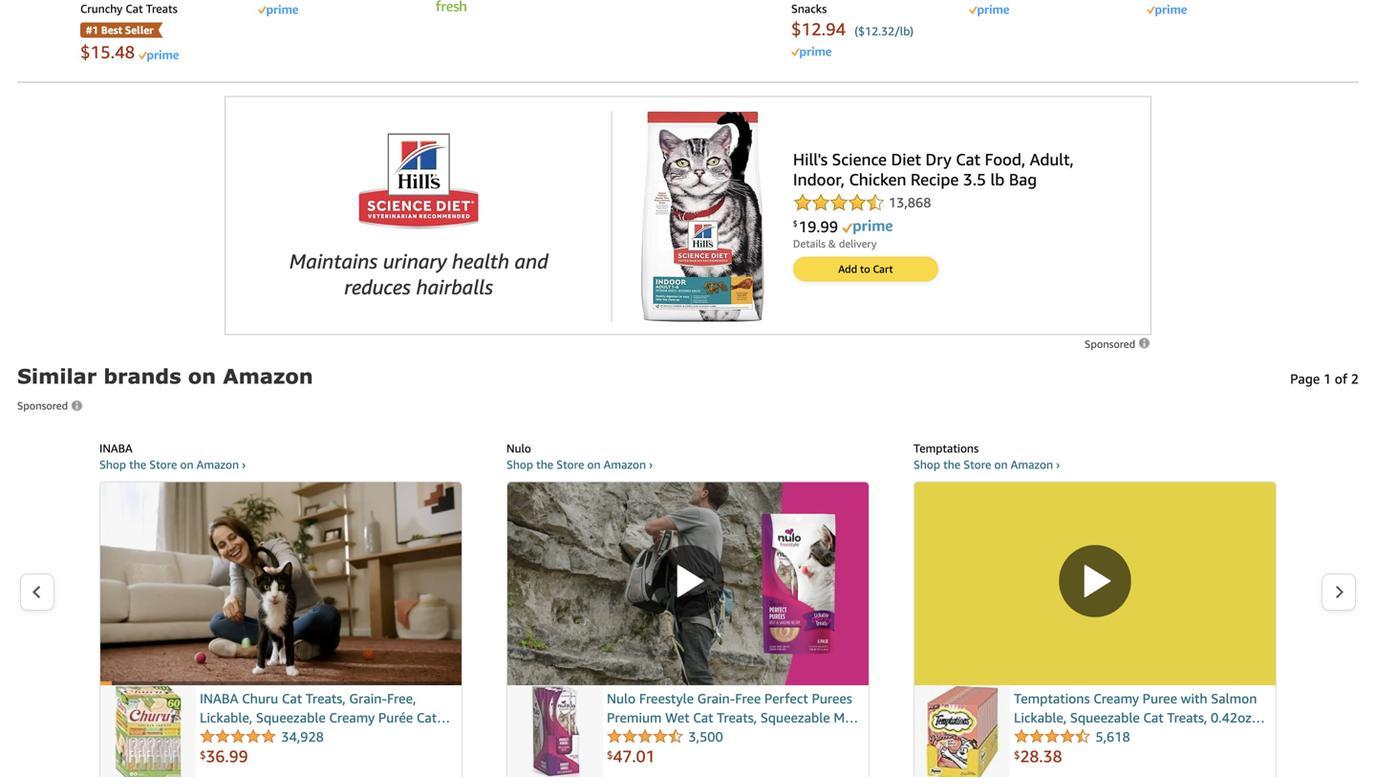 Task type: locate. For each thing, give the bounding box(es) containing it.
leave feedback on sponsored ad element
[[1085, 338, 1152, 350]]

. for 38
[[1040, 747, 1044, 766]]

2 $ from the left
[[607, 749, 613, 762]]

0 vertical spatial list
[[55, 0, 1321, 63]]

$ left 01
[[607, 749, 613, 762]]

3 › from the left
[[1057, 458, 1061, 471]]

sponsored
[[1085, 338, 1139, 350], [17, 400, 68, 412]]

01
[[636, 747, 655, 766]]

1 horizontal spatial the
[[537, 458, 554, 471]]

$ for 28
[[1015, 749, 1021, 762]]

$12.94
[[792, 19, 846, 39]]

1 horizontal spatial shop the store on amazon › link
[[507, 458, 653, 471]]

list containing $12.94
[[55, 0, 1321, 63]]

2 horizontal spatial $
[[1015, 749, 1021, 762]]

sponsored inside button
[[17, 400, 68, 412]]

on
[[188, 364, 216, 388], [180, 458, 194, 471], [588, 458, 601, 471], [995, 458, 1008, 471]]

47
[[613, 747, 632, 766]]

0 horizontal spatial of
[[1159, 729, 1172, 745]]

the inside temptations shop the store on amazon ›
[[944, 458, 961, 471]]

temptations inside temptations shop the store on amazon ›
[[914, 442, 979, 455]]

shop the store on amazon › link
[[99, 458, 246, 471], [507, 458, 653, 471], [914, 458, 1061, 471]]

2 horizontal spatial shop
[[914, 458, 941, 471]]

seller
[[125, 24, 154, 36]]

$ down pouches,
[[1015, 749, 1021, 762]]

2 horizontal spatial store
[[964, 458, 992, 471]]

2 list from the top
[[55, 431, 1377, 777]]

› for 99
[[242, 458, 246, 471]]

on for inaba shop the store on amazon ›
[[180, 458, 194, 471]]

0 vertical spatial of
[[1336, 371, 1348, 387]]

1 shop from the left
[[99, 458, 126, 471]]

$ inside $ 47 . 01
[[607, 749, 613, 762]]

1 horizontal spatial sponsored
[[1085, 338, 1139, 350]]

(pack
[[1123, 729, 1155, 745]]

0 horizontal spatial .
[[225, 747, 229, 766]]

0 vertical spatial temptations
[[914, 442, 979, 455]]

0 vertical spatial sponsored
[[1085, 338, 1139, 350]]

sponsored link
[[1085, 337, 1152, 350]]

34,928
[[281, 729, 324, 745]]

on inside temptations shop the store on amazon ›
[[995, 458, 1008, 471]]

count
[[1083, 729, 1120, 745]]

1 vertical spatial temptations
[[1015, 691, 1091, 707]]

shop
[[99, 458, 126, 471], [507, 458, 534, 471], [914, 458, 941, 471]]

the inside nulo shop the store on amazon ›
[[537, 458, 554, 471]]

1 store from the left
[[149, 458, 177, 471]]

1 horizontal spatial $
[[607, 749, 613, 762]]

1 horizontal spatial store
[[557, 458, 585, 471]]

1 horizontal spatial shop
[[507, 458, 534, 471]]

2 . from the left
[[632, 747, 636, 766]]

0 horizontal spatial shop
[[99, 458, 126, 471]]

› inside nulo shop the store on amazon ›
[[649, 458, 653, 471]]

3 . from the left
[[1040, 747, 1044, 766]]

1 vertical spatial sponsored
[[17, 400, 68, 412]]

page
[[1291, 371, 1321, 387]]

. down 3,500 link
[[632, 747, 636, 766]]

› inside inaba shop the store on amazon ›
[[242, 458, 246, 471]]

$ 28 . 38
[[1015, 747, 1063, 766]]

1 list from the top
[[55, 0, 1321, 63]]

2 shop from the left
[[507, 458, 534, 471]]

the inside inaba shop the store on amazon ›
[[129, 458, 146, 471]]

2 horizontal spatial .
[[1040, 747, 1044, 766]]

store for 47
[[557, 458, 585, 471]]

3,500
[[689, 729, 724, 745]]

1 shop the store on amazon › link from the left
[[99, 458, 246, 471]]

0 horizontal spatial $
[[200, 749, 206, 762]]

shop inside temptations shop the store on amazon ›
[[914, 458, 941, 471]]

cat
[[1144, 710, 1164, 726]]

2 › from the left
[[649, 458, 653, 471]]

2 horizontal spatial shop the store on amazon › link
[[914, 458, 1061, 471]]

1 horizontal spatial temptations
[[1015, 691, 1091, 707]]

1 › from the left
[[242, 458, 246, 471]]

temptations
[[914, 442, 979, 455], [1015, 691, 1091, 707]]

of
[[1336, 371, 1348, 387], [1159, 729, 1172, 745]]

0 horizontal spatial the
[[129, 458, 146, 471]]

$ left 99
[[200, 749, 206, 762]]

. down pouches,
[[1040, 747, 1044, 766]]

1 vertical spatial of
[[1159, 729, 1172, 745]]

the
[[129, 458, 146, 471], [537, 458, 554, 471], [944, 458, 961, 471]]

$15.48 link
[[80, 41, 139, 62]]

store for 36
[[149, 458, 177, 471]]

#1 best seller link
[[80, 22, 162, 39]]

$ inside $ 36 . 99
[[200, 749, 206, 762]]

temptations for creamy
[[1015, 691, 1091, 707]]

previous image
[[32, 585, 42, 599]]

0 horizontal spatial store
[[149, 458, 177, 471]]

salmon
[[1212, 691, 1258, 707]]

$
[[200, 749, 206, 762], [607, 749, 613, 762], [1015, 749, 1021, 762]]

2 store from the left
[[557, 458, 585, 471]]

1 $ from the left
[[200, 749, 206, 762]]

0 horizontal spatial ›
[[242, 458, 246, 471]]

temptations creamy puree with salmon lickable, squeezable cat treats, 0.42oz pouches, 4 count (pack of 11)
[[1015, 691, 1258, 745]]

1 horizontal spatial .
[[632, 747, 636, 766]]

shop inside nulo shop the store on amazon ›
[[507, 458, 534, 471]]

amazon inside nulo shop the store on amazon ›
[[604, 458, 646, 471]]

1 vertical spatial list
[[55, 431, 1377, 777]]

$ inside $ 28 . 38
[[1015, 749, 1021, 762]]

1 horizontal spatial ›
[[649, 458, 653, 471]]

. down 34,928 link
[[225, 747, 229, 766]]

0 horizontal spatial temptations
[[914, 442, 979, 455]]

store inside nulo shop the store on amazon ›
[[557, 458, 585, 471]]

0 horizontal spatial shop the store on amazon › link
[[99, 458, 246, 471]]

2 shop the store on amazon › link from the left
[[507, 458, 653, 471]]

2 the from the left
[[537, 458, 554, 471]]

on inside inaba shop the store on amazon ›
[[180, 458, 194, 471]]

store inside inaba shop the store on amazon ›
[[149, 458, 177, 471]]

shop inside inaba shop the store on amazon ›
[[99, 458, 126, 471]]

›
[[242, 458, 246, 471], [649, 458, 653, 471], [1057, 458, 1061, 471]]

on inside nulo shop the store on amazon ›
[[588, 458, 601, 471]]

. for 01
[[632, 747, 636, 766]]

0.42oz
[[1211, 710, 1252, 726]]

amazon inside temptations shop the store on amazon ›
[[1011, 458, 1054, 471]]

$ for 36
[[200, 749, 206, 762]]

sponsored for sponsored button on the left of the page
[[17, 400, 68, 412]]

amazon inside inaba shop the store on amazon ›
[[197, 458, 239, 471]]

$12.94 ($12.32/lb)
[[792, 19, 914, 39]]

similar
[[17, 364, 97, 388]]

1 the from the left
[[129, 458, 146, 471]]

sponsored for leave feedback on sponsored ad element
[[1085, 338, 1139, 350]]

3 shop from the left
[[914, 458, 941, 471]]

the for 36
[[129, 458, 146, 471]]

1 . from the left
[[225, 747, 229, 766]]

› inside temptations shop the store on amazon ›
[[1057, 458, 1061, 471]]

amazon
[[223, 364, 313, 388], [197, 458, 239, 471], [604, 458, 646, 471], [1011, 458, 1054, 471]]

of left 11)
[[1159, 729, 1172, 745]]

on for nulo shop the store on amazon ›
[[588, 458, 601, 471]]

0 horizontal spatial sponsored
[[17, 400, 68, 412]]

temptations inside temptations creamy puree with salmon lickable, squeezable cat treats, 0.42oz pouches, 4 count (pack of 11)
[[1015, 691, 1091, 707]]

3 store from the left
[[964, 458, 992, 471]]

($12.32/lb)
[[855, 24, 914, 38]]

of left 2
[[1336, 371, 1348, 387]]

list
[[55, 0, 1321, 63], [55, 431, 1377, 777]]

36
[[206, 747, 225, 766]]

store inside temptations shop the store on amazon ›
[[964, 458, 992, 471]]

.
[[225, 747, 229, 766], [632, 747, 636, 766], [1040, 747, 1044, 766]]

2 horizontal spatial the
[[944, 458, 961, 471]]

5,618
[[1096, 729, 1131, 745]]

3 $ from the left
[[1015, 749, 1021, 762]]

3 the from the left
[[944, 458, 961, 471]]

2 horizontal spatial ›
[[1057, 458, 1061, 471]]

store
[[149, 458, 177, 471], [557, 458, 585, 471], [964, 458, 992, 471]]



Task type: describe. For each thing, give the bounding box(es) containing it.
99
[[229, 747, 248, 766]]

$ 36 . 99
[[200, 747, 248, 766]]

11)
[[1175, 729, 1195, 745]]

inaba
[[99, 442, 133, 455]]

. for 99
[[225, 747, 229, 766]]

treats,
[[1168, 710, 1208, 726]]

amazon for inaba shop the store on amazon ›
[[197, 458, 239, 471]]

#1
[[86, 24, 98, 36]]

3,500 link
[[607, 729, 724, 746]]

inaba shop the store on amazon ›
[[99, 442, 246, 471]]

38
[[1044, 747, 1063, 766]]

shop for 36
[[99, 458, 126, 471]]

brands
[[104, 364, 181, 388]]

2
[[1352, 371, 1360, 387]]

on for temptations shop the store on amazon ›
[[995, 458, 1008, 471]]

$15.48
[[80, 41, 135, 62]]

amazon for temptations shop the store on amazon ›
[[1011, 458, 1054, 471]]

5,618 link
[[1015, 729, 1131, 746]]

34,928 link
[[200, 729, 324, 746]]

3 shop the store on amazon › link from the left
[[914, 458, 1061, 471]]

creamy
[[1094, 691, 1140, 707]]

1 horizontal spatial of
[[1336, 371, 1348, 387]]

temptations shop the store on amazon ›
[[914, 442, 1061, 471]]

page 1 of 2
[[1291, 371, 1360, 387]]

lickable,
[[1015, 710, 1067, 726]]

next image
[[1335, 585, 1345, 599]]

similar brands on amazon
[[17, 364, 313, 388]]

list containing 36
[[55, 431, 1377, 777]]

amazon for nulo shop the store on amazon ›
[[604, 458, 646, 471]]

shop the store on amazon › link for 47
[[507, 458, 653, 471]]

shop for 47
[[507, 458, 534, 471]]

the for 47
[[537, 458, 554, 471]]

temptations creamy puree with chicken and salmon variety pack of lickable, squeezable cat treats, 0.42 oz pouches, 16 count image
[[436, 0, 467, 11]]

#1 best seller
[[86, 24, 154, 36]]

nulo shop the store on amazon ›
[[507, 442, 653, 471]]

$ for 47
[[607, 749, 613, 762]]

› for 01
[[649, 458, 653, 471]]

1
[[1324, 371, 1332, 387]]

temptations for shop
[[914, 442, 979, 455]]

temptations creamy puree with salmon lickable, squeezable cat treats, 0.42oz pouches, 4 count (pack of 11) link
[[1015, 689, 1273, 745]]

puree
[[1143, 691, 1178, 707]]

squeezable
[[1071, 710, 1140, 726]]

28
[[1021, 747, 1040, 766]]

sponsored button
[[17, 396, 84, 415]]

pouches,
[[1015, 729, 1068, 745]]

shop the store on amazon › link for 36
[[99, 458, 246, 471]]

$ 47 . 01
[[607, 747, 655, 766]]

nulo
[[507, 442, 531, 455]]

4
[[1072, 729, 1079, 745]]

with
[[1182, 691, 1208, 707]]

best
[[101, 24, 122, 36]]

of inside temptations creamy puree with salmon lickable, squeezable cat treats, 0.42oz pouches, 4 count (pack of 11)
[[1159, 729, 1172, 745]]



Task type: vqa. For each thing, say whether or not it's contained in the screenshot.
3rd Shop
yes



